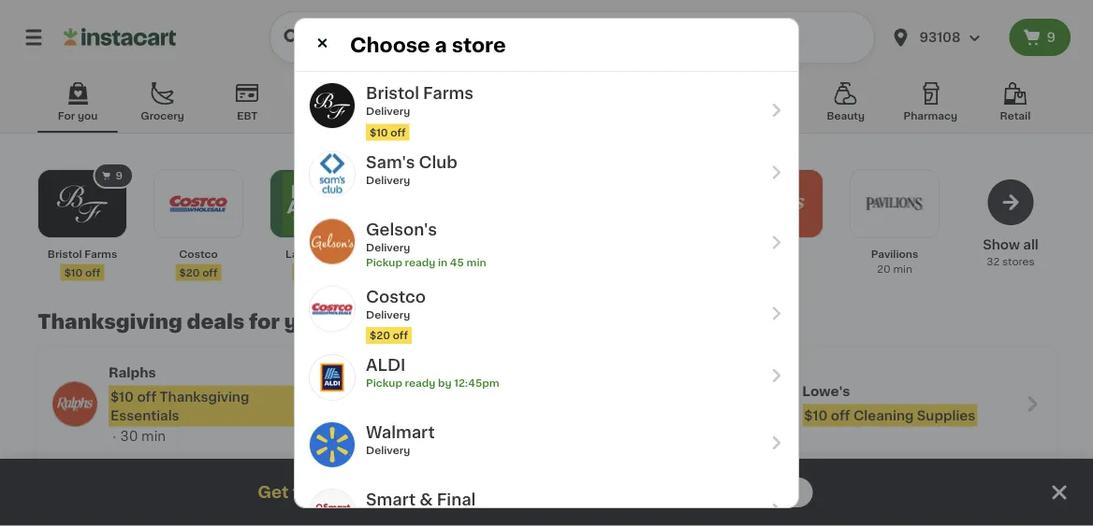 Task type: locate. For each thing, give the bounding box(es) containing it.
grocery button
[[122, 79, 203, 133]]

thanksgiving inside $10 off thanksgiving essentials 30 min
[[160, 391, 249, 404]]

2 ready from the top
[[405, 379, 435, 389]]

20
[[877, 264, 891, 275]]

9 up retail button
[[1047, 31, 1056, 44]]

thanksgiving down bristol farms $10 off
[[37, 313, 182, 332]]

$20 up 'aldi'
[[370, 331, 390, 341]]

0 vertical spatial $20
[[179, 268, 200, 278]]

thanksgiving up essentials
[[160, 391, 249, 404]]

pharmacy
[[904, 111, 958, 121]]

1 horizontal spatial 30
[[413, 264, 427, 275]]

4 delivery from the top
[[366, 310, 410, 320]]

delivery up '$10 off'
[[366, 106, 410, 117]]

delivery
[[330, 485, 399, 501]]

1 delivery from the top
[[366, 106, 410, 117]]

min right 45
[[467, 257, 486, 268]]

delivery up $20 off
[[366, 310, 410, 320]]

1 horizontal spatial you
[[284, 313, 325, 332]]

1 vertical spatial farms
[[84, 249, 117, 260]]

costco up $20 off
[[366, 289, 426, 305]]

bristol farms $10 off
[[48, 249, 117, 278]]

3 delivery from the top
[[366, 242, 410, 253]]

1 vertical spatial 30
[[120, 430, 138, 443]]

deals
[[187, 313, 245, 332]]

1 pickup from the top
[[366, 257, 402, 268]]

off
[[391, 127, 406, 138], [85, 268, 100, 278], [202, 268, 218, 278], [317, 268, 333, 278], [393, 331, 408, 341], [137, 391, 156, 404], [831, 409, 850, 423]]

0 vertical spatial pickup
[[366, 257, 402, 268]]

aldi
[[366, 358, 406, 374]]

30
[[413, 264, 427, 275], [120, 430, 138, 443]]

for
[[249, 313, 280, 332]]

target
[[455, 376, 500, 389]]

you right for
[[78, 111, 98, 121]]

delivery down sam's
[[366, 175, 410, 185]]

$10 inside $10 off thanksgiving essentials 30 min
[[110, 391, 134, 404]]

a
[[435, 35, 447, 55]]

2 delivery from the top
[[366, 175, 410, 185]]

lazy acres $10 off
[[286, 249, 343, 278]]

delivery inside costco delivery
[[366, 310, 410, 320]]

$10 inside the choose a store dialog
[[370, 127, 388, 138]]

1 vertical spatial pickup
[[366, 379, 402, 389]]

pavilions 20 min
[[871, 249, 918, 275]]

ebt button
[[207, 79, 288, 133]]

0 horizontal spatial ralphs
[[109, 366, 156, 380]]

pickup down 'aldi'
[[366, 379, 402, 389]]

delivery down walmart
[[366, 446, 410, 456]]

walmart delivery
[[366, 425, 435, 456]]

for you
[[58, 111, 98, 121]]

close dialog image
[[315, 36, 329, 50]]

min down essentials
[[141, 430, 166, 443]]

ready
[[405, 257, 435, 268], [405, 379, 435, 389]]

$20
[[179, 268, 200, 278], [370, 331, 390, 341]]

min inside gelson's delivery pickup ready in 45 min
[[467, 257, 486, 268]]

0 vertical spatial bristol
[[366, 86, 419, 102]]

farms inside bristol farms $10 off
[[84, 249, 117, 260]]

9 inside thanksgiving deals for you tab panel
[[116, 171, 123, 181]]

gelson's
[[366, 222, 437, 238]]

0 vertical spatial costco
[[179, 249, 218, 260]]

1 vertical spatial $20
[[370, 331, 390, 341]]

you
[[78, 111, 98, 121], [284, 313, 325, 332]]

9 button
[[1009, 19, 1071, 56]]

0 horizontal spatial farms
[[84, 249, 117, 260]]

$10 for $10 off
[[370, 127, 388, 138]]

min
[[467, 257, 486, 268], [429, 264, 448, 275], [893, 264, 912, 275], [141, 430, 166, 443]]

1 vertical spatial thanksgiving
[[160, 391, 249, 404]]

3
[[469, 485, 479, 501]]

delivery for costco
[[366, 310, 410, 320]]

1 horizontal spatial ralphs
[[761, 249, 797, 260]]

1 horizontal spatial $20
[[370, 331, 390, 341]]

farms inside bristol farms delivery
[[423, 86, 474, 102]]

0 vertical spatial 30
[[413, 264, 427, 275]]

0 horizontal spatial 30
[[120, 430, 138, 443]]

pickup
[[366, 257, 402, 268], [366, 379, 402, 389]]

farms for bristol farms $10 off
[[84, 249, 117, 260]]

sam's
[[366, 154, 415, 170]]

30 down essentials
[[120, 430, 138, 443]]

bristol
[[366, 86, 419, 102], [48, 249, 82, 260]]

sam's club delivery
[[366, 154, 457, 185]]

instacart image
[[64, 26, 176, 49]]

$10 for $10 off cleaning supplies
[[804, 409, 828, 423]]

5 delivery from the top
[[366, 446, 410, 456]]

0 vertical spatial ralphs
[[761, 249, 797, 260]]

1 vertical spatial 9
[[116, 171, 123, 181]]

orders
[[483, 485, 538, 501]]

costco up deals
[[179, 249, 218, 260]]

pickup down "gelson's"
[[366, 257, 402, 268]]

$10 inside lazy acres $10 off
[[296, 268, 315, 278]]

for you button
[[37, 79, 118, 133]]

costco image
[[310, 287, 355, 332]]

bristol farms image
[[310, 83, 355, 128]]

min down vons
[[429, 264, 448, 275]]

1 vertical spatial costco
[[366, 289, 426, 305]]

0 vertical spatial farms
[[423, 86, 474, 102]]

1 vertical spatial you
[[284, 313, 325, 332]]

0 horizontal spatial 9
[[116, 171, 123, 181]]

vons
[[417, 249, 444, 260]]

$10 off thanksgiving essentials 30 min
[[110, 391, 249, 443]]

bristol inside bristol farms $10 off
[[48, 249, 82, 260]]

$10
[[370, 127, 388, 138], [64, 268, 83, 278], [296, 268, 315, 278], [110, 391, 134, 404], [804, 409, 828, 423]]

1 ready from the top
[[405, 257, 435, 268]]

ready left in
[[405, 257, 435, 268]]

farms
[[423, 86, 474, 102], [84, 249, 117, 260]]

1 horizontal spatial farms
[[423, 86, 474, 102]]

1 vertical spatial ready
[[405, 379, 435, 389]]

0 vertical spatial 9
[[1047, 31, 1056, 44]]

beauty button
[[806, 79, 886, 133]]

gelson's delivery pickup ready in 45 min
[[366, 222, 486, 268]]

aldi image
[[310, 356, 355, 401]]

alcohol
[[312, 111, 352, 121]]

pickup inside gelson's delivery pickup ready in 45 min
[[366, 257, 402, 268]]

1 horizontal spatial 9
[[1047, 31, 1056, 44]]

delivery inside gelson's delivery pickup ready in 45 min
[[366, 242, 410, 253]]

bristol inside bristol farms delivery
[[366, 86, 419, 102]]

off inside bristol farms $10 off
[[85, 268, 100, 278]]

delivery
[[366, 106, 410, 117], [366, 175, 410, 185], [366, 242, 410, 253], [366, 310, 410, 320], [366, 446, 410, 456]]

45
[[450, 257, 464, 268]]

costco inside the choose a store dialog
[[366, 289, 426, 305]]

&
[[420, 493, 433, 509]]

supplies
[[917, 409, 976, 423]]

2 pickup from the top
[[366, 379, 402, 389]]

you right the for
[[284, 313, 325, 332]]

0 vertical spatial thanksgiving
[[37, 313, 182, 332]]

1 vertical spatial ralphs
[[109, 366, 156, 380]]

costco
[[179, 249, 218, 260], [366, 289, 426, 305]]

0 horizontal spatial $20
[[179, 268, 200, 278]]

delivery inside walmart delivery
[[366, 446, 410, 456]]

0 vertical spatial ready
[[405, 257, 435, 268]]

costco for costco $20 off
[[179, 249, 218, 260]]

min inside $10 off thanksgiving essentials 30 min
[[141, 430, 166, 443]]

costco inside thanksgiving deals for you tab panel
[[179, 249, 218, 260]]

0 vertical spatial you
[[78, 111, 98, 121]]

thanksgiving
[[37, 313, 182, 332], [160, 391, 249, 404]]

9 inside button
[[1047, 31, 1056, 44]]

essentials
[[110, 409, 179, 423]]

thanksgiving deals for you tab panel
[[28, 163, 1065, 527]]

0 horizontal spatial you
[[78, 111, 98, 121]]

ebt
[[237, 111, 258, 121]]

1 vertical spatial bristol
[[48, 249, 82, 260]]

9 down for you 'button'
[[116, 171, 123, 181]]

delivery down "gelson's"
[[366, 242, 410, 253]]

min down pavilions at top right
[[893, 264, 912, 275]]

cleaning
[[853, 409, 914, 423]]

1 horizontal spatial costco
[[366, 289, 426, 305]]

choose
[[350, 35, 430, 55]]

ready inside "aldi pickup ready by 12:45pm"
[[405, 379, 435, 389]]

$10 off cleaning supplies
[[804, 409, 976, 423]]

show all 32 stores
[[983, 239, 1039, 267]]

delivery inside sam's club delivery
[[366, 175, 410, 185]]

bristol farms delivery
[[366, 86, 474, 117]]

30 down vons
[[413, 264, 427, 275]]

min inside vons 30 min
[[429, 264, 448, 275]]

ready left by
[[405, 379, 435, 389]]

$20 up thanksgiving deals for you
[[179, 268, 200, 278]]

get free delivery on next 3 orders
[[258, 485, 538, 501]]

32
[[987, 257, 1000, 267]]

ralphs
[[761, 249, 797, 260], [109, 366, 156, 380]]

1 horizontal spatial bristol
[[366, 86, 419, 102]]

0 horizontal spatial costco
[[179, 249, 218, 260]]

9
[[1047, 31, 1056, 44], [116, 171, 123, 181]]

0 horizontal spatial bristol
[[48, 249, 82, 260]]



Task type: vqa. For each thing, say whether or not it's contained in the screenshot.
20 at the right of the page
yes



Task type: describe. For each thing, give the bounding box(es) containing it.
ralphs link
[[730, 169, 827, 277]]

on
[[402, 485, 424, 501]]

lowe's
[[802, 385, 850, 398]]

30 inside $10 off thanksgiving essentials 30 min
[[120, 430, 138, 443]]

vons 30 min
[[413, 249, 448, 275]]

$20 off
[[370, 331, 408, 341]]

retail button
[[975, 79, 1056, 133]]

aldi pickup ready by 12:45pm
[[366, 358, 499, 389]]

pharmacy button
[[890, 79, 971, 133]]

sam's club image
[[310, 152, 355, 197]]

in
[[438, 257, 448, 268]]

acres
[[313, 249, 343, 260]]

costco delivery
[[366, 289, 426, 320]]

costco for costco delivery
[[366, 289, 426, 305]]

final
[[437, 493, 476, 509]]

$20 inside the choose a store dialog
[[370, 331, 390, 341]]

pickup inside "aldi pickup ready by 12:45pm"
[[366, 379, 402, 389]]

next
[[427, 485, 465, 501]]

wholesale
[[389, 111, 445, 121]]

treatment tracker modal dialog
[[0, 460, 1093, 527]]

choose a store dialog
[[294, 18, 799, 527]]

pavilions
[[871, 249, 918, 260]]

bristol for bristol farms $10 off
[[48, 249, 82, 260]]

show
[[983, 239, 1020, 252]]

get
[[258, 485, 289, 501]]

bristol for bristol farms delivery
[[366, 86, 419, 102]]

for
[[58, 111, 75, 121]]

smart & final
[[366, 493, 476, 509]]

by
[[438, 379, 452, 389]]

pets
[[749, 111, 773, 121]]

smart & final link
[[310, 490, 787, 527]]

you inside tab panel
[[284, 313, 325, 332]]

ready inside gelson's delivery pickup ready in 45 min
[[405, 257, 435, 268]]

thanksgiving deals for you
[[37, 313, 325, 332]]

off inside $10 off thanksgiving essentials 30 min
[[137, 391, 156, 404]]

free
[[292, 485, 327, 501]]

retail
[[1000, 111, 1031, 121]]

gelson's image
[[310, 219, 355, 264]]

walmart image
[[310, 423, 355, 468]]

costco $20 off
[[179, 249, 218, 278]]

$10 off
[[370, 127, 406, 138]]

target link
[[384, 349, 709, 461]]

$20 inside costco $20 off
[[179, 268, 200, 278]]

pets button
[[721, 79, 801, 133]]

12:45pm
[[454, 379, 499, 389]]

wholesale button
[[377, 79, 457, 133]]

all
[[1023, 239, 1039, 252]]

lazy
[[286, 249, 310, 260]]

walmart
[[366, 425, 435, 441]]

beauty
[[827, 111, 865, 121]]

off inside costco $20 off
[[202, 268, 218, 278]]

farms for bristol farms delivery
[[423, 86, 474, 102]]

club
[[419, 154, 457, 170]]

stores
[[1002, 257, 1035, 267]]

store
[[452, 35, 506, 55]]

off inside lazy acres $10 off
[[317, 268, 333, 278]]

$10 for $10 off thanksgiving essentials 30 min
[[110, 391, 134, 404]]

delivery for walmart
[[366, 446, 410, 456]]

shop categories tab list
[[37, 79, 1056, 133]]

delivery for gelson's
[[366, 242, 410, 253]]

grocery
[[141, 111, 184, 121]]

alcohol button
[[292, 79, 372, 133]]

min inside pavilions 20 min
[[893, 264, 912, 275]]

30 inside vons 30 min
[[413, 264, 427, 275]]

choose a store
[[350, 35, 506, 55]]

$10 inside bristol farms $10 off
[[64, 268, 83, 278]]

delivery inside bristol farms delivery
[[366, 106, 410, 117]]

you inside 'button'
[[78, 111, 98, 121]]

smart
[[366, 493, 416, 509]]



